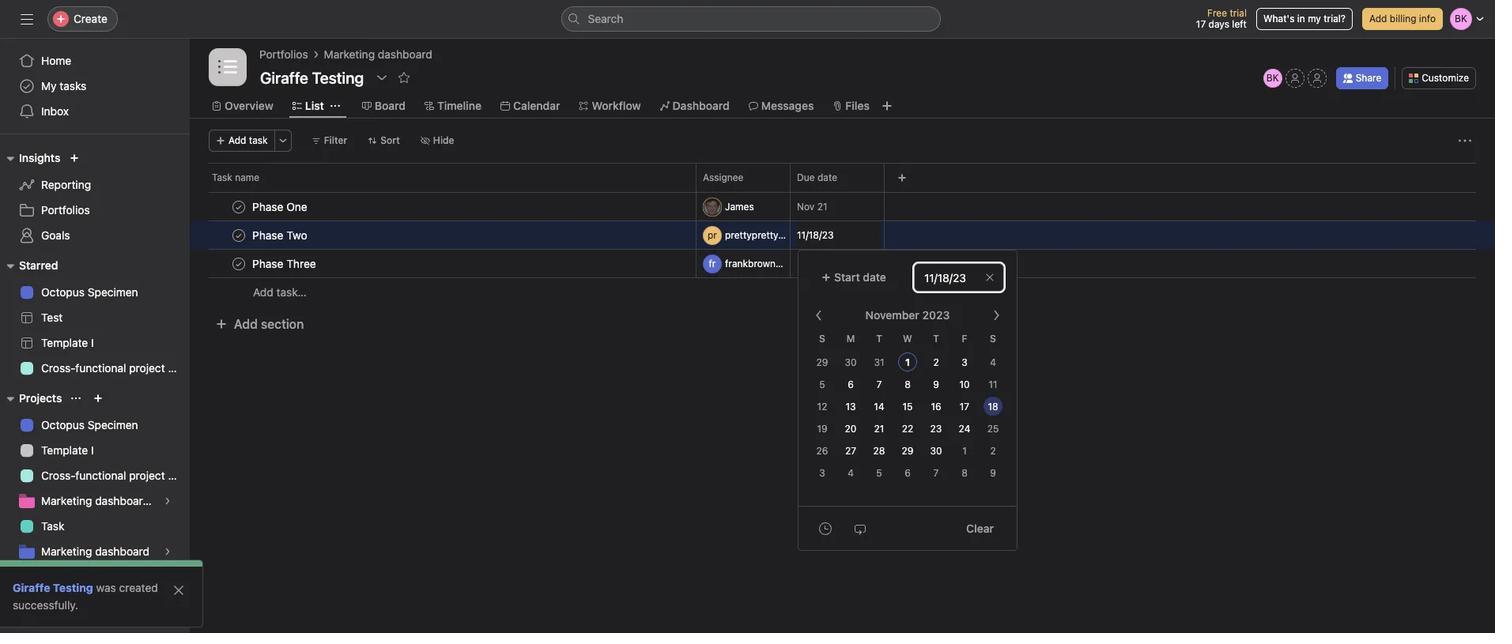 Task type: vqa. For each thing, say whether or not it's contained in the screenshot.
Mark complete checkbox within the Organize bookshelf cell
no



Task type: describe. For each thing, give the bounding box(es) containing it.
0 horizontal spatial 2
[[933, 357, 939, 368]]

15
[[903, 401, 913, 413]]

row containing ja
[[190, 192, 1495, 221]]

board link
[[362, 97, 406, 115]]

task name
[[212, 172, 259, 183]]

invite button
[[15, 599, 83, 627]]

pr
[[708, 229, 717, 241]]

calendar
[[513, 99, 560, 112]]

reporting
[[41, 178, 91, 191]]

i inside starred element
[[91, 336, 94, 349]]

0 vertical spatial marketing dashboard
[[324, 47, 432, 61]]

giraffe testing inside projects element
[[41, 570, 116, 584]]

customize
[[1422, 72, 1469, 84]]

1 horizontal spatial 30
[[930, 445, 942, 457]]

1 horizontal spatial 6
[[905, 467, 911, 479]]

cross-functional project plan for 2nd cross-functional project plan link from the top of the page
[[41, 469, 190, 482]]

0 vertical spatial marketing
[[324, 47, 375, 61]]

add for add billing info
[[1369, 13, 1387, 25]]

hide
[[433, 134, 454, 146]]

1 cross-functional project plan link from the top
[[9, 356, 190, 381]]

octopus for starred
[[41, 285, 85, 299]]

giraffe testing link up successfully.
[[13, 581, 93, 595]]

add billing info
[[1369, 13, 1436, 25]]

2 s from the left
[[990, 333, 996, 345]]

customize button
[[1402, 67, 1476, 89]]

ja
[[707, 200, 718, 212]]

add task…
[[253, 285, 307, 299]]

task for task name
[[212, 172, 232, 183]]

31
[[874, 357, 884, 368]]

nov 21
[[797, 201, 827, 213]]

starred button
[[0, 256, 58, 275]]

close image
[[172, 584, 185, 597]]

18
[[988, 401, 998, 413]]

1 vertical spatial marketing dashboard link
[[9, 539, 180, 565]]

november 2023
[[866, 308, 950, 322]]

trial
[[1230, 7, 1247, 19]]

insights element
[[0, 144, 190, 251]]

add for add section
[[234, 317, 258, 331]]

2 t from the left
[[933, 333, 939, 345]]

16
[[931, 401, 941, 413]]

pr button
[[703, 226, 787, 245]]

board
[[375, 99, 406, 112]]

add for add task…
[[253, 285, 273, 299]]

0 horizontal spatial 3
[[819, 467, 825, 479]]

add tab image
[[881, 100, 893, 112]]

tasks
[[60, 79, 86, 93]]

1 horizontal spatial 21
[[874, 423, 884, 435]]

plan for 2nd cross-functional project plan link from the top of the page
[[168, 469, 190, 482]]

test
[[41, 311, 63, 324]]

specimen for test
[[88, 285, 138, 299]]

home
[[41, 54, 71, 67]]

date for start date
[[863, 270, 886, 284]]

projects button
[[0, 389, 62, 408]]

0 vertical spatial 4
[[990, 357, 996, 368]]

task link
[[9, 514, 180, 539]]

date for due date
[[818, 172, 837, 183]]

giraffe testing link up invite
[[9, 565, 180, 590]]

Phase One text field
[[249, 199, 312, 215]]

projects
[[19, 391, 62, 405]]

1 horizontal spatial portfolios link
[[259, 46, 308, 63]]

12
[[817, 401, 827, 413]]

overview
[[225, 99, 273, 112]]

nov
[[797, 201, 815, 213]]

filter button
[[304, 130, 354, 152]]

completed image
[[229, 226, 248, 245]]

0 horizontal spatial 5
[[819, 379, 825, 391]]

previous month image
[[813, 309, 825, 322]]

test link
[[9, 305, 180, 331]]

insights
[[19, 151, 60, 164]]

25
[[987, 423, 999, 435]]

goals
[[41, 229, 70, 242]]

1 vertical spatial 8
[[962, 467, 968, 479]]

hide button
[[413, 130, 461, 152]]

new project or portfolio image
[[94, 394, 103, 403]]

filter
[[324, 134, 347, 146]]

add section
[[234, 317, 304, 331]]

1 vertical spatial 4
[[848, 467, 854, 479]]

info
[[1419, 13, 1436, 25]]

start date button
[[811, 263, 901, 292]]

add billing info button
[[1362, 8, 1443, 30]]

name
[[235, 172, 259, 183]]

messages link
[[749, 97, 814, 115]]

0 vertical spatial 6
[[848, 379, 854, 391]]

next month image
[[990, 309, 1003, 322]]

search
[[588, 12, 623, 25]]

fr row
[[190, 249, 1495, 278]]

marketing dashboards
[[41, 494, 155, 508]]

marketing dashboards link
[[9, 489, 180, 514]]

28
[[873, 445, 885, 457]]

1 vertical spatial 29
[[902, 445, 914, 457]]

bk button
[[1263, 69, 1282, 88]]

0 horizontal spatial 1
[[905, 357, 910, 368]]

pr row
[[190, 221, 1495, 250]]

fr button
[[703, 254, 787, 273]]

template for 1st template i link from the bottom of the page
[[41, 444, 88, 457]]

messages
[[761, 99, 814, 112]]

1 horizontal spatial marketing dashboard link
[[324, 46, 432, 63]]

list link
[[292, 97, 324, 115]]

functional for 2nd cross-functional project plan link from the top of the page
[[75, 469, 126, 482]]

home link
[[9, 48, 180, 74]]

add for add task
[[229, 134, 246, 146]]

1 horizontal spatial 3
[[962, 357, 968, 368]]

project for 2nd cross-functional project plan link from the top of the page
[[129, 469, 165, 482]]

specimen for template i
[[88, 418, 138, 432]]

was
[[96, 581, 116, 595]]

1 t from the left
[[876, 333, 882, 345]]

add task button
[[209, 130, 275, 152]]

marketing for the bottommost the marketing dashboard link
[[41, 545, 92, 558]]

my tasks
[[41, 79, 86, 93]]

my
[[41, 79, 57, 93]]

0 vertical spatial 29
[[816, 357, 828, 368]]

assignee
[[703, 172, 744, 183]]

inbox link
[[9, 99, 180, 124]]

trial?
[[1324, 13, 1346, 25]]

10
[[959, 379, 970, 391]]

2023
[[922, 308, 950, 322]]

22
[[902, 423, 913, 435]]

clear button
[[956, 514, 1004, 543]]

2 template i link from the top
[[9, 438, 180, 463]]

giraffe inside projects element
[[41, 570, 76, 584]]

add section button
[[209, 310, 310, 338]]

1 horizontal spatial 7
[[933, 467, 939, 479]]

w
[[903, 333, 912, 345]]

free trial 17 days left
[[1196, 7, 1247, 30]]

i inside projects element
[[91, 444, 94, 457]]

1 horizontal spatial dashboard
[[378, 47, 432, 61]]

fr
[[709, 257, 716, 269]]

14
[[874, 401, 884, 413]]

files link
[[833, 97, 870, 115]]

add time image
[[819, 522, 832, 535]]

completed checkbox for fr
[[229, 254, 248, 273]]

functional for first cross-functional project plan link from the top
[[75, 361, 126, 375]]

octopus for projects
[[41, 418, 85, 432]]

testing inside projects element
[[79, 570, 116, 584]]

0 vertical spatial 8
[[905, 379, 911, 391]]

sort
[[381, 134, 400, 146]]

projects element
[[0, 384, 190, 593]]

1 vertical spatial 9
[[990, 467, 996, 479]]

created
[[119, 581, 158, 595]]

f
[[962, 333, 967, 345]]

cross-functional project plan for first cross-functional project plan link from the top
[[41, 361, 190, 375]]



Task type: locate. For each thing, give the bounding box(es) containing it.
0 vertical spatial template i link
[[9, 331, 180, 356]]

30
[[845, 357, 857, 368], [930, 445, 942, 457]]

2 completed image from the top
[[229, 254, 248, 273]]

new image
[[70, 153, 79, 163]]

cross- inside projects element
[[41, 469, 75, 482]]

Completed checkbox
[[229, 197, 248, 216]]

completed checkbox for pr
[[229, 226, 248, 245]]

1 vertical spatial cross-functional project plan link
[[9, 463, 190, 489]]

6 down 22
[[905, 467, 911, 479]]

template i for 1st template i link from the bottom of the page
[[41, 444, 94, 457]]

3
[[962, 357, 968, 368], [819, 467, 825, 479]]

add task… button
[[253, 284, 307, 301]]

1 vertical spatial template
[[41, 444, 88, 457]]

none text field inside pr row
[[797, 221, 880, 249]]

template i down show options, current sort, top image
[[41, 444, 94, 457]]

template i inside starred element
[[41, 336, 94, 349]]

octopus specimen link for template i
[[9, 413, 180, 438]]

None text field
[[797, 221, 880, 249]]

1
[[905, 357, 910, 368], [962, 445, 967, 457]]

portfolios inside insights element
[[41, 203, 90, 217]]

set to repeat image
[[854, 522, 867, 535]]

bk
[[1267, 72, 1279, 84]]

my
[[1308, 13, 1321, 25]]

octopus inside starred element
[[41, 285, 85, 299]]

9 down 25 on the right bottom of page
[[990, 467, 996, 479]]

0 vertical spatial completed checkbox
[[229, 226, 248, 245]]

giraffe testing
[[41, 570, 116, 584], [13, 581, 93, 595]]

1 completed checkbox from the top
[[229, 226, 248, 245]]

marketing inside marketing dashboards link
[[41, 494, 92, 508]]

task
[[249, 134, 268, 146]]

cross-functional project plan link up new project or portfolio image
[[9, 356, 190, 381]]

completed checkbox inside 'phase three' cell
[[229, 254, 248, 273]]

1 vertical spatial 5
[[876, 467, 882, 479]]

add task
[[229, 134, 268, 146]]

what's
[[1263, 13, 1295, 25]]

m
[[847, 333, 855, 345]]

0 vertical spatial octopus specimen
[[41, 285, 138, 299]]

plan for first cross-functional project plan link from the top
[[168, 361, 190, 375]]

0 vertical spatial 1
[[905, 357, 910, 368]]

0 vertical spatial 2
[[933, 357, 939, 368]]

1 cross-functional project plan from the top
[[41, 361, 190, 375]]

1 functional from the top
[[75, 361, 126, 375]]

testing up invite
[[53, 581, 93, 595]]

Completed checkbox
[[229, 226, 248, 245], [229, 254, 248, 273]]

0 vertical spatial specimen
[[88, 285, 138, 299]]

29
[[816, 357, 828, 368], [902, 445, 914, 457]]

30 down m
[[845, 357, 857, 368]]

0 horizontal spatial 9
[[933, 379, 939, 391]]

cross- up marketing dashboards link
[[41, 469, 75, 482]]

tab actions image
[[330, 101, 340, 111]]

2 cross-functional project plan from the top
[[41, 469, 190, 482]]

november
[[866, 308, 919, 322]]

2 octopus specimen link from the top
[[9, 413, 180, 438]]

november 2023 button
[[855, 301, 976, 330]]

template i for template i link in the starred element
[[41, 336, 94, 349]]

specimen up test 'link'
[[88, 285, 138, 299]]

task left name
[[212, 172, 232, 183]]

1 vertical spatial 3
[[819, 467, 825, 479]]

completed image for ja
[[229, 197, 248, 216]]

octopus specimen up test 'link'
[[41, 285, 138, 299]]

phase two cell
[[190, 221, 697, 250]]

0 horizontal spatial 6
[[848, 379, 854, 391]]

0 horizontal spatial more actions image
[[278, 136, 288, 145]]

0 horizontal spatial marketing dashboard link
[[9, 539, 180, 565]]

1 vertical spatial date
[[863, 270, 886, 284]]

1 vertical spatial functional
[[75, 469, 126, 482]]

1 vertical spatial portfolios link
[[9, 198, 180, 223]]

0 vertical spatial cross-functional project plan
[[41, 361, 190, 375]]

phase one cell
[[190, 192, 697, 221]]

24
[[959, 423, 970, 435]]

1 horizontal spatial s
[[990, 333, 996, 345]]

octopus specimen inside starred element
[[41, 285, 138, 299]]

0 horizontal spatial 30
[[845, 357, 857, 368]]

invite
[[44, 606, 73, 619]]

Phase Three text field
[[249, 256, 321, 272]]

completed checkbox inside phase two cell
[[229, 226, 248, 245]]

1 completed image from the top
[[229, 197, 248, 216]]

30 down 23
[[930, 445, 942, 457]]

add
[[1369, 13, 1387, 25], [229, 134, 246, 146], [253, 285, 273, 299], [234, 317, 258, 331]]

i down test 'link'
[[91, 336, 94, 349]]

cross-functional project plan link up marketing dashboards
[[9, 463, 190, 489]]

days
[[1209, 18, 1229, 30]]

2 up 16
[[933, 357, 939, 368]]

search list box
[[561, 6, 941, 32]]

date right start
[[863, 270, 886, 284]]

sort button
[[361, 130, 407, 152]]

functional
[[75, 361, 126, 375], [75, 469, 126, 482]]

2 plan from the top
[[168, 469, 190, 482]]

completed image inside phase one cell
[[229, 197, 248, 216]]

0 vertical spatial cross-
[[41, 361, 75, 375]]

17 inside free trial 17 days left
[[1196, 18, 1206, 30]]

5 down 28
[[876, 467, 882, 479]]

template inside starred element
[[41, 336, 88, 349]]

27
[[845, 445, 856, 457]]

dashboard link
[[660, 97, 730, 115]]

1 horizontal spatial marketing dashboard
[[324, 47, 432, 61]]

was created successfully.
[[13, 581, 158, 612]]

i up marketing dashboards
[[91, 444, 94, 457]]

1 down '24'
[[962, 445, 967, 457]]

start date
[[834, 270, 886, 284]]

add left the section
[[234, 317, 258, 331]]

completed checkbox down completed option
[[229, 226, 248, 245]]

template i inside projects element
[[41, 444, 94, 457]]

0 vertical spatial template i
[[41, 336, 94, 349]]

marketing dashboard
[[324, 47, 432, 61], [41, 545, 150, 558]]

8 up the 15
[[905, 379, 911, 391]]

1 octopus specimen from the top
[[41, 285, 138, 299]]

1 cross- from the top
[[41, 361, 75, 375]]

1 vertical spatial template i
[[41, 444, 94, 457]]

9 up 16
[[933, 379, 939, 391]]

1 vertical spatial 6
[[905, 467, 911, 479]]

cross-functional project plan up the dashboards at the bottom left
[[41, 469, 190, 482]]

0 vertical spatial 5
[[819, 379, 825, 391]]

0 horizontal spatial dashboard
[[95, 545, 150, 558]]

2 octopus from the top
[[41, 418, 85, 432]]

1 template from the top
[[41, 336, 88, 349]]

2 down 25 on the right bottom of page
[[990, 445, 996, 457]]

more actions image right task
[[278, 136, 288, 145]]

template inside projects element
[[41, 444, 88, 457]]

9
[[933, 379, 939, 391], [990, 467, 996, 479]]

dashboard up add to starred image
[[378, 47, 432, 61]]

template down test
[[41, 336, 88, 349]]

1 vertical spatial completed image
[[229, 254, 248, 273]]

0 vertical spatial i
[[91, 336, 94, 349]]

add left task…
[[253, 285, 273, 299]]

task
[[212, 172, 232, 183], [41, 519, 64, 533]]

project inside starred element
[[129, 361, 165, 375]]

0 horizontal spatial 21
[[817, 201, 827, 213]]

phase three cell
[[190, 249, 697, 278]]

0 vertical spatial task
[[212, 172, 232, 183]]

0 vertical spatial marketing dashboard link
[[324, 46, 432, 63]]

specimen down new project or portfolio image
[[88, 418, 138, 432]]

due date
[[797, 172, 837, 183]]

add to starred image
[[398, 71, 410, 84]]

completed image for fr
[[229, 254, 248, 273]]

1 vertical spatial octopus
[[41, 418, 85, 432]]

1 horizontal spatial 1
[[962, 445, 967, 457]]

share button
[[1336, 67, 1389, 89]]

1 octopus from the top
[[41, 285, 85, 299]]

show options image
[[376, 71, 388, 84]]

octopus up test
[[41, 285, 85, 299]]

0 horizontal spatial task
[[41, 519, 64, 533]]

1 vertical spatial specimen
[[88, 418, 138, 432]]

portfolios up list link
[[259, 47, 308, 61]]

0 horizontal spatial portfolios link
[[9, 198, 180, 223]]

functional inside projects element
[[75, 469, 126, 482]]

octopus specimen inside projects element
[[41, 418, 138, 432]]

timeline link
[[425, 97, 481, 115]]

0 vertical spatial functional
[[75, 361, 126, 375]]

0 vertical spatial 9
[[933, 379, 939, 391]]

octopus specimen link
[[9, 280, 180, 305], [9, 413, 180, 438]]

1 horizontal spatial 4
[[990, 357, 996, 368]]

2 i from the top
[[91, 444, 94, 457]]

date right due on the top right of the page
[[818, 172, 837, 183]]

template down show options, current sort, top image
[[41, 444, 88, 457]]

2 cross- from the top
[[41, 469, 75, 482]]

2 completed checkbox from the top
[[229, 254, 248, 273]]

octopus specimen link inside projects element
[[9, 413, 180, 438]]

add inside "row"
[[253, 285, 273, 299]]

completed image up completed image
[[229, 197, 248, 216]]

0 vertical spatial 21
[[817, 201, 827, 213]]

4 down 27
[[848, 467, 854, 479]]

1 vertical spatial portfolios
[[41, 203, 90, 217]]

2 octopus specimen from the top
[[41, 418, 138, 432]]

1 horizontal spatial more actions image
[[1459, 134, 1471, 147]]

0 horizontal spatial marketing dashboard
[[41, 545, 150, 558]]

task for task
[[41, 519, 64, 533]]

1 vertical spatial marketing dashboard
[[41, 545, 150, 558]]

octopus specimen for template i
[[41, 418, 138, 432]]

1 vertical spatial cross-functional project plan
[[41, 469, 190, 482]]

completed checkbox down completed image
[[229, 254, 248, 273]]

19
[[817, 423, 828, 435]]

1 vertical spatial 7
[[933, 467, 939, 479]]

7 down 31
[[877, 379, 882, 391]]

goals link
[[9, 223, 180, 248]]

0 horizontal spatial s
[[819, 333, 825, 345]]

plan inside starred element
[[168, 361, 190, 375]]

1 vertical spatial i
[[91, 444, 94, 457]]

5 up 12
[[819, 379, 825, 391]]

task down marketing dashboards link
[[41, 519, 64, 533]]

add task… row
[[190, 278, 1495, 307]]

1 vertical spatial marketing
[[41, 494, 92, 508]]

timeline
[[437, 99, 481, 112]]

1 horizontal spatial portfolios
[[259, 47, 308, 61]]

6 up "13" at right bottom
[[848, 379, 854, 391]]

start
[[834, 270, 860, 284]]

1 i from the top
[[91, 336, 94, 349]]

template for template i link in the starred element
[[41, 336, 88, 349]]

functional up new project or portfolio image
[[75, 361, 126, 375]]

2 functional from the top
[[75, 469, 126, 482]]

cross-functional project plan inside projects element
[[41, 469, 190, 482]]

completed image down completed image
[[229, 254, 248, 273]]

dashboard down 'task' link
[[95, 545, 150, 558]]

add left billing
[[1369, 13, 1387, 25]]

23
[[930, 423, 942, 435]]

what's in my trial? button
[[1256, 8, 1353, 30]]

0 vertical spatial plan
[[168, 361, 190, 375]]

completed image inside 'phase three' cell
[[229, 254, 248, 273]]

Phase Two text field
[[249, 227, 312, 243]]

4
[[990, 357, 996, 368], [848, 467, 854, 479]]

7 down 23
[[933, 467, 939, 479]]

0 vertical spatial cross-functional project plan link
[[9, 356, 190, 381]]

dashboard inside projects element
[[95, 545, 150, 558]]

functional up marketing dashboards
[[75, 469, 126, 482]]

marketing dashboard down 'task' link
[[41, 545, 150, 558]]

octopus specimen link down new project or portfolio image
[[9, 413, 180, 438]]

starred element
[[0, 251, 190, 384]]

cross-functional project plan up new project or portfolio image
[[41, 361, 190, 375]]

1 octopus specimen link from the top
[[9, 280, 180, 305]]

29 up 12
[[816, 357, 828, 368]]

cross-functional project plan inside starred element
[[41, 361, 190, 375]]

1 vertical spatial 2
[[990, 445, 996, 457]]

free
[[1207, 7, 1227, 19]]

template i down test
[[41, 336, 94, 349]]

Due date text field
[[914, 263, 1004, 292]]

t up 31
[[876, 333, 882, 345]]

octopus specimen link inside starred element
[[9, 280, 180, 305]]

project up see details, marketing dashboards icon
[[129, 469, 165, 482]]

due
[[797, 172, 815, 183]]

2 project from the top
[[129, 469, 165, 482]]

billing
[[1390, 13, 1417, 25]]

global element
[[0, 39, 190, 134]]

1 plan from the top
[[168, 361, 190, 375]]

search button
[[561, 6, 941, 32]]

0 vertical spatial octopus specimen link
[[9, 280, 180, 305]]

octopus specimen
[[41, 285, 138, 299], [41, 418, 138, 432]]

1 horizontal spatial 5
[[876, 467, 882, 479]]

task inside projects element
[[41, 519, 64, 533]]

4 up 11
[[990, 357, 996, 368]]

1 vertical spatial template i link
[[9, 438, 180, 463]]

template i link up marketing dashboards
[[9, 438, 180, 463]]

0 vertical spatial portfolios link
[[259, 46, 308, 63]]

workflow link
[[579, 97, 641, 115]]

21 right nov in the top of the page
[[817, 201, 827, 213]]

specimen inside projects element
[[88, 418, 138, 432]]

portfolios link down reporting
[[9, 198, 180, 223]]

more actions image
[[1459, 134, 1471, 147], [278, 136, 288, 145]]

marketing down 'task' link
[[41, 545, 92, 558]]

my tasks link
[[9, 74, 180, 99]]

cross-functional project plan
[[41, 361, 190, 375], [41, 469, 190, 482]]

marketing dashboard up 'show options' icon
[[324, 47, 432, 61]]

0 horizontal spatial portfolios
[[41, 203, 90, 217]]

portfolios link
[[259, 46, 308, 63], [9, 198, 180, 223]]

marketing for marketing dashboards link
[[41, 494, 92, 508]]

0 horizontal spatial 17
[[960, 401, 970, 413]]

testing
[[79, 570, 116, 584], [53, 581, 93, 595]]

template i link inside starred element
[[9, 331, 180, 356]]

what's in my trial?
[[1263, 13, 1346, 25]]

1 vertical spatial octopus specimen
[[41, 418, 138, 432]]

overview link
[[212, 97, 273, 115]]

giraffe testing up successfully.
[[13, 581, 93, 595]]

list image
[[218, 58, 237, 77]]

0 vertical spatial 30
[[845, 357, 857, 368]]

1 vertical spatial 17
[[960, 401, 970, 413]]

6
[[848, 379, 854, 391], [905, 467, 911, 479]]

james
[[725, 200, 754, 212]]

0 horizontal spatial t
[[876, 333, 882, 345]]

octopus specimen link for test
[[9, 280, 180, 305]]

s down previous month image
[[819, 333, 825, 345]]

functional inside starred element
[[75, 361, 126, 375]]

portfolios link up list link
[[259, 46, 308, 63]]

dashboard
[[378, 47, 432, 61], [95, 545, 150, 558]]

11
[[989, 379, 997, 391]]

1 vertical spatial task
[[41, 519, 64, 533]]

specimen
[[88, 285, 138, 299], [88, 418, 138, 432]]

marketing dashboard inside projects element
[[41, 545, 150, 558]]

1 vertical spatial 1
[[962, 445, 967, 457]]

0 vertical spatial dashboard
[[378, 47, 432, 61]]

0 horizontal spatial date
[[818, 172, 837, 183]]

0 horizontal spatial 7
[[877, 379, 882, 391]]

clear
[[966, 521, 994, 535]]

testing left "created"
[[79, 570, 116, 584]]

list
[[305, 99, 324, 112]]

template i link down test
[[9, 331, 180, 356]]

17 left days
[[1196, 18, 1206, 30]]

t down 2023
[[933, 333, 939, 345]]

8
[[905, 379, 911, 391], [962, 467, 968, 479]]

marketing dashboard link up was
[[9, 539, 180, 565]]

specimen inside starred element
[[88, 285, 138, 299]]

7
[[877, 379, 882, 391], [933, 467, 939, 479]]

files
[[846, 99, 870, 112]]

header untitled section tree grid
[[190, 192, 1495, 307]]

template
[[41, 336, 88, 349], [41, 444, 88, 457]]

0 vertical spatial project
[[129, 361, 165, 375]]

see details, marketing dashboard image
[[163, 547, 172, 557]]

0 vertical spatial 17
[[1196, 18, 1206, 30]]

date inside button
[[863, 270, 886, 284]]

1 horizontal spatial t
[[933, 333, 939, 345]]

0 vertical spatial octopus
[[41, 285, 85, 299]]

add left task
[[229, 134, 246, 146]]

0 vertical spatial template
[[41, 336, 88, 349]]

3 down 26 on the right bottom of page
[[819, 467, 825, 479]]

29 down 22
[[902, 445, 914, 457]]

8 down '24'
[[962, 467, 968, 479]]

more actions image down customize
[[1459, 134, 1471, 147]]

cross-functional project plan link
[[9, 356, 190, 381], [9, 463, 190, 489]]

completed image
[[229, 197, 248, 216], [229, 254, 248, 273]]

add inside button
[[229, 134, 246, 146]]

workflow
[[592, 99, 641, 112]]

giraffe testing up invite
[[41, 570, 116, 584]]

add field image
[[897, 173, 907, 183]]

1 specimen from the top
[[88, 285, 138, 299]]

show options, current sort, top image
[[71, 394, 81, 403]]

21 up 28
[[874, 423, 884, 435]]

2 cross-functional project plan link from the top
[[9, 463, 190, 489]]

starred
[[19, 259, 58, 272]]

2 template from the top
[[41, 444, 88, 457]]

3 up '10'
[[962, 357, 968, 368]]

project for first cross-functional project plan link from the top
[[129, 361, 165, 375]]

17 down '10'
[[960, 401, 970, 413]]

1 vertical spatial project
[[129, 469, 165, 482]]

octopus specimen for test
[[41, 285, 138, 299]]

see details, marketing dashboards image
[[163, 497, 172, 506]]

2 template i from the top
[[41, 444, 94, 457]]

project down test 'link'
[[129, 361, 165, 375]]

1 horizontal spatial 29
[[902, 445, 914, 457]]

octopus specimen down new project or portfolio image
[[41, 418, 138, 432]]

1 horizontal spatial 9
[[990, 467, 996, 479]]

1 horizontal spatial date
[[863, 270, 886, 284]]

s down next month "image"
[[990, 333, 996, 345]]

cross- inside starred element
[[41, 361, 75, 375]]

dashboard
[[673, 99, 730, 112]]

portfolios
[[259, 47, 308, 61], [41, 203, 90, 217]]

marketing dashboard link up 'show options' icon
[[324, 46, 432, 63]]

plan inside projects element
[[168, 469, 190, 482]]

21 inside header untitled section tree grid
[[817, 201, 827, 213]]

cross- up the projects
[[41, 361, 75, 375]]

inbox
[[41, 104, 69, 118]]

17
[[1196, 18, 1206, 30], [960, 401, 970, 413]]

left
[[1232, 18, 1247, 30]]

1 s from the left
[[819, 333, 825, 345]]

marketing up 'task' link
[[41, 494, 92, 508]]

0 vertical spatial completed image
[[229, 197, 248, 216]]

octopus down show options, current sort, top image
[[41, 418, 85, 432]]

hide sidebar image
[[21, 13, 33, 25]]

1 project from the top
[[129, 361, 165, 375]]

0 vertical spatial portfolios
[[259, 47, 308, 61]]

create
[[74, 12, 107, 25]]

row
[[190, 163, 1495, 192], [209, 191, 1476, 193], [190, 192, 1495, 221]]

None text field
[[256, 63, 368, 92]]

create button
[[47, 6, 118, 32]]

1 horizontal spatial 8
[[962, 467, 968, 479]]

portfolios down reporting
[[41, 203, 90, 217]]

in
[[1297, 13, 1305, 25]]

1 vertical spatial dashboard
[[95, 545, 150, 558]]

octopus specimen link up test
[[9, 280, 180, 305]]

1 vertical spatial cross-
[[41, 469, 75, 482]]

octopus inside projects element
[[41, 418, 85, 432]]

1 template i from the top
[[41, 336, 94, 349]]

1 down w in the bottom right of the page
[[905, 357, 910, 368]]

2 specimen from the top
[[88, 418, 138, 432]]

clear due date image
[[985, 273, 995, 282]]

1 template i link from the top
[[9, 331, 180, 356]]

marketing up tab actions image
[[324, 47, 375, 61]]

row containing task name
[[190, 163, 1495, 192]]



